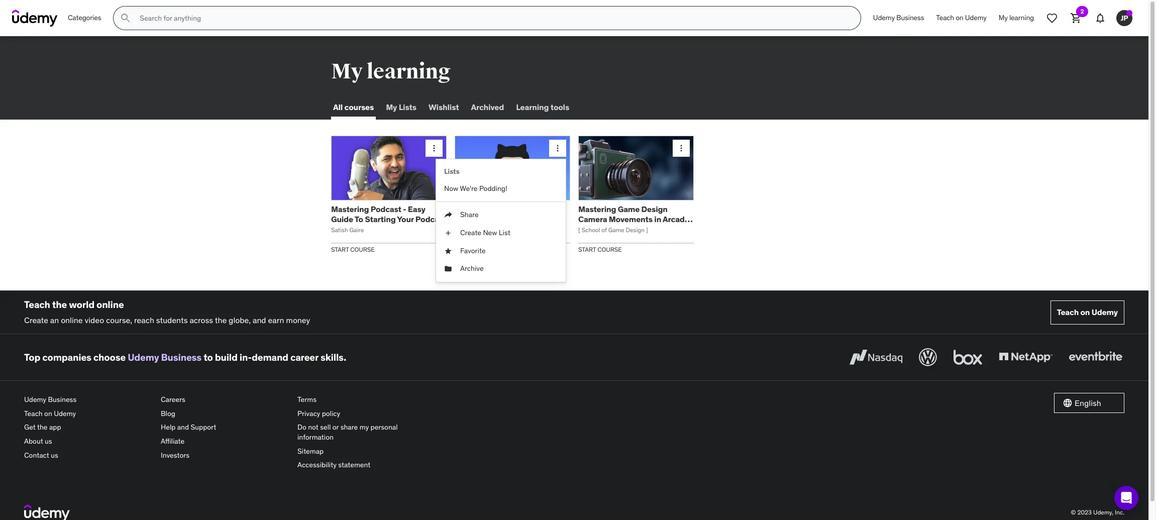 Task type: describe. For each thing, give the bounding box(es) containing it.
teach inside udemy business teach on udemy get the app about us contact us
[[24, 409, 43, 418]]

box image
[[952, 346, 985, 369]]

favorite
[[460, 246, 486, 255]]

blog link
[[161, 407, 290, 421]]

start course for mastering game design camera movements in arcade studio
[[579, 246, 622, 253]]

demand
[[252, 351, 289, 363]]

xsmall image for create new list
[[444, 228, 452, 238]]

courses
[[345, 102, 374, 112]]

repository
[[488, 214, 528, 224]]

globe,
[[229, 315, 251, 325]]

mastering game design camera movements in arcade studio
[[579, 204, 690, 234]]

my lists
[[386, 102, 417, 112]]

2 vertical spatial teach on udemy link
[[24, 407, 153, 421]]

you have alerts image
[[1127, 10, 1133, 16]]

satish
[[331, 226, 348, 234]]

studio
[[579, 224, 603, 234]]

movements
[[609, 214, 653, 224]]

1 course options image from the left
[[429, 143, 439, 153]]

course for mastering game design camera movements in arcade studio
[[598, 246, 622, 253]]

kalob taulien
[[455, 226, 491, 234]]

inc.
[[1116, 509, 1125, 517]]

game inside the mastering game design camera movements in arcade studio
[[618, 204, 640, 214]]

-
[[403, 204, 406, 214]]

from
[[530, 214, 549, 224]]

small image
[[1063, 398, 1073, 408]]

git & github crash course: create a repository from scratch!
[[455, 204, 555, 234]]

2 horizontal spatial the
[[215, 315, 227, 325]]

notifications image
[[1095, 12, 1107, 24]]

0 horizontal spatial online
[[61, 315, 83, 325]]

in
[[655, 214, 662, 224]]

create new list
[[460, 228, 511, 237]]

list
[[499, 228, 511, 237]]

arcade
[[663, 214, 690, 224]]

course,
[[106, 315, 132, 325]]

easy
[[408, 204, 426, 214]]

of
[[602, 226, 607, 234]]

personal
[[371, 423, 398, 432]]

eventbrite image
[[1067, 346, 1125, 369]]

get
[[24, 423, 36, 432]]

terms
[[298, 395, 317, 404]]

starting
[[365, 214, 396, 224]]

all courses link
[[331, 96, 376, 120]]

1 vertical spatial udemy image
[[24, 505, 70, 520]]

teach the world online create an online video course, reach students across the globe, and earn money
[[24, 299, 310, 325]]

1 horizontal spatial the
[[52, 299, 67, 311]]

investors
[[161, 451, 190, 460]]

your
[[397, 214, 414, 224]]

github
[[475, 204, 501, 214]]

in-
[[240, 351, 252, 363]]

policy
[[322, 409, 340, 418]]

business for udemy business
[[897, 13, 925, 22]]

affiliate link
[[161, 435, 290, 449]]

get the app link
[[24, 421, 153, 435]]

reach
[[134, 315, 154, 325]]

on for right teach on udemy link
[[1081, 307, 1091, 317]]

share
[[341, 423, 358, 432]]

udemy business teach on udemy get the app about us contact us
[[24, 395, 77, 460]]

0 vertical spatial udemy image
[[12, 10, 58, 27]]

xsmall image for archive
[[444, 264, 452, 274]]

students
[[156, 315, 188, 325]]

about us link
[[24, 435, 153, 449]]

]
[[646, 226, 648, 234]]

categories button
[[62, 6, 107, 30]]

world
[[69, 299, 94, 311]]

1 horizontal spatial my learning
[[999, 13, 1035, 22]]

start course for git & github crash course: create a repository from scratch!
[[455, 246, 499, 253]]

archived
[[471, 102, 504, 112]]

1 vertical spatial my learning
[[331, 59, 451, 84]]

my
[[360, 423, 369, 432]]

netapp image
[[997, 346, 1055, 369]]

on for teach on udemy link to the top
[[956, 13, 964, 22]]

xsmall image for share
[[444, 210, 452, 220]]

2
[[1081, 8, 1085, 15]]

wishlist link
[[427, 96, 461, 120]]

not
[[308, 423, 319, 432]]

jp link
[[1113, 6, 1137, 30]]

my for my learning link
[[999, 13, 1008, 22]]

0 horizontal spatial learning
[[367, 59, 451, 84]]

choose
[[93, 351, 126, 363]]

money
[[286, 315, 310, 325]]

podding!
[[480, 184, 508, 193]]

mastering podcast -  easy guide to starting your podcast satish gaire
[[331, 204, 446, 234]]

1 vertical spatial game
[[609, 226, 625, 234]]

start for mastering game design camera movements in arcade studio
[[579, 246, 596, 253]]

nasdaq image
[[848, 346, 905, 369]]

mastering podcast -  easy guide to starting your podcast link
[[331, 204, 446, 224]]

privacy
[[298, 409, 320, 418]]

jp
[[1121, 13, 1129, 22]]

all
[[333, 102, 343, 112]]

© 2023 udemy, inc.
[[1072, 509, 1125, 517]]

archive
[[460, 264, 484, 273]]

across
[[190, 315, 213, 325]]

favorite button
[[436, 242, 566, 260]]

course for git & github crash course: create a repository from scratch!
[[474, 246, 499, 253]]

0 vertical spatial udemy business link
[[868, 6, 931, 30]]

kalob
[[455, 226, 471, 234]]

git & github crash course: create a repository from scratch! link
[[455, 204, 557, 234]]

we're
[[460, 184, 478, 193]]

create inside git & github crash course: create a repository from scratch!
[[455, 214, 480, 224]]

or
[[333, 423, 339, 432]]

mastering game design camera movements in arcade studio link
[[579, 204, 693, 234]]

information
[[298, 433, 334, 442]]

2 horizontal spatial teach on udemy link
[[1051, 300, 1125, 325]]

course options image
[[677, 143, 687, 153]]

my lists link
[[384, 96, 419, 120]]



Task type: locate. For each thing, give the bounding box(es) containing it.
now we're podding!
[[444, 184, 508, 193]]

start
[[331, 246, 349, 253], [455, 246, 473, 253], [579, 246, 596, 253]]

lists up now
[[444, 167, 460, 176]]

0 vertical spatial my learning
[[999, 13, 1035, 22]]

3 xsmall image from the top
[[444, 246, 452, 256]]

privacy policy link
[[298, 407, 426, 421]]

design down movements at the right top
[[626, 226, 645, 234]]

learning
[[516, 102, 549, 112]]

taulien
[[472, 226, 491, 234]]

my learning link
[[993, 6, 1041, 30]]

course:
[[526, 204, 555, 214]]

0 vertical spatial create
[[455, 214, 480, 224]]

xsmall image left archive
[[444, 264, 452, 274]]

1 vertical spatial learning
[[367, 59, 451, 84]]

xsmall image left kalob
[[444, 228, 452, 238]]

course options image down "wishlist" link
[[429, 143, 439, 153]]

mastering for guide
[[331, 204, 369, 214]]

start for git & github crash course: create a repository from scratch!
[[455, 246, 473, 253]]

1 vertical spatial on
[[1081, 307, 1091, 317]]

the left globe,
[[215, 315, 227, 325]]

investors link
[[161, 449, 290, 463]]

new
[[483, 228, 497, 237]]

the up the an
[[52, 299, 67, 311]]

start course down the create new list
[[455, 246, 499, 253]]

accessibility statement link
[[298, 459, 426, 472]]

0 vertical spatial on
[[956, 13, 964, 22]]

0 horizontal spatial lists
[[399, 102, 417, 112]]

2 mastering from the left
[[579, 204, 616, 214]]

create inside teach the world online create an online video course, reach students across the globe, and earn money
[[24, 315, 48, 325]]

0 horizontal spatial course
[[350, 246, 375, 253]]

course for mastering podcast -  easy guide to starting your podcast
[[350, 246, 375, 253]]

share
[[460, 210, 479, 219]]

learning tools
[[516, 102, 570, 112]]

udemy
[[874, 13, 895, 22], [966, 13, 987, 22], [1092, 307, 1119, 317], [128, 351, 159, 363], [24, 395, 46, 404], [54, 409, 76, 418]]

terms link
[[298, 393, 426, 407]]

a
[[481, 214, 486, 224]]

xsmall image left favorite
[[444, 246, 452, 256]]

app
[[49, 423, 61, 432]]

[
[[579, 226, 581, 234]]

help and support link
[[161, 421, 290, 435]]

and left earn
[[253, 315, 266, 325]]

mastering for movements
[[579, 204, 616, 214]]

0 vertical spatial lists
[[399, 102, 417, 112]]

mastering up studio
[[579, 204, 616, 214]]

teach on udemy for teach on udemy link to the top
[[937, 13, 987, 22]]

0 vertical spatial my
[[999, 13, 1008, 22]]

0 horizontal spatial business
[[48, 395, 77, 404]]

design
[[642, 204, 668, 214], [626, 226, 645, 234]]

1 horizontal spatial business
[[161, 351, 202, 363]]

xsmall image
[[444, 210, 452, 220], [444, 228, 452, 238], [444, 246, 452, 256], [444, 264, 452, 274]]

volkswagen image
[[917, 346, 940, 369]]

learning
[[1010, 13, 1035, 22], [367, 59, 451, 84]]

business inside udemy business teach on udemy get the app about us contact us
[[48, 395, 77, 404]]

0 vertical spatial teach on udemy link
[[931, 6, 993, 30]]

my right "courses"
[[386, 102, 397, 112]]

0 horizontal spatial mastering
[[331, 204, 369, 214]]

0 horizontal spatial my learning
[[331, 59, 451, 84]]

4 xsmall image from the top
[[444, 264, 452, 274]]

2 vertical spatial business
[[48, 395, 77, 404]]

start down kalob
[[455, 246, 473, 253]]

0 horizontal spatial the
[[37, 423, 48, 432]]

[ school of game design ]
[[579, 226, 648, 234]]

2 vertical spatial create
[[24, 315, 48, 325]]

categories
[[68, 13, 101, 22]]

0 horizontal spatial start
[[331, 246, 349, 253]]

2 xsmall image from the top
[[444, 228, 452, 238]]

1 vertical spatial us
[[51, 451, 58, 460]]

1 horizontal spatial start
[[455, 246, 473, 253]]

1 start course from the left
[[331, 246, 375, 253]]

xsmall image for favorite
[[444, 246, 452, 256]]

0 horizontal spatial and
[[177, 423, 189, 432]]

udemy image
[[12, 10, 58, 27], [24, 505, 70, 520]]

2 horizontal spatial start
[[579, 246, 596, 253]]

git
[[455, 204, 466, 214]]

0 horizontal spatial podcast
[[371, 204, 402, 214]]

1 vertical spatial teach on udemy link
[[1051, 300, 1125, 325]]

online up course,
[[97, 299, 124, 311]]

course down the create new list
[[474, 246, 499, 253]]

game right of
[[609, 226, 625, 234]]

1 horizontal spatial podcast
[[416, 214, 446, 224]]

sitemap
[[298, 447, 324, 456]]

1 horizontal spatial on
[[956, 13, 964, 22]]

course options image
[[429, 143, 439, 153], [553, 143, 563, 153]]

on inside udemy business teach on udemy get the app about us contact us
[[44, 409, 52, 418]]

archived link
[[469, 96, 506, 120]]

start for mastering podcast -  easy guide to starting your podcast
[[331, 246, 349, 253]]

design inside the mastering game design camera movements in arcade studio
[[642, 204, 668, 214]]

start course
[[331, 246, 375, 253], [455, 246, 499, 253], [579, 246, 622, 253]]

and
[[253, 315, 266, 325], [177, 423, 189, 432]]

xsmall image inside create new list button
[[444, 228, 452, 238]]

podcast left -
[[371, 204, 402, 214]]

crash
[[503, 204, 524, 214]]

mastering
[[331, 204, 369, 214], [579, 204, 616, 214]]

2 vertical spatial udemy business link
[[24, 393, 153, 407]]

careers
[[161, 395, 185, 404]]

my learning up my lists
[[331, 59, 451, 84]]

lists
[[399, 102, 417, 112], [444, 167, 460, 176]]

share button
[[436, 206, 566, 224]]

2 horizontal spatial business
[[897, 13, 925, 22]]

1 vertical spatial design
[[626, 226, 645, 234]]

start course down gaire
[[331, 246, 375, 253]]

2 vertical spatial my
[[386, 102, 397, 112]]

earn
[[268, 315, 284, 325]]

mastering inside mastering podcast -  easy guide to starting your podcast satish gaire
[[331, 204, 369, 214]]

udemy business
[[874, 13, 925, 22]]

help
[[161, 423, 176, 432]]

0 horizontal spatial start course
[[331, 246, 375, 253]]

an
[[50, 315, 59, 325]]

my left wishlist image
[[999, 13, 1008, 22]]

0 vertical spatial teach on udemy
[[937, 13, 987, 22]]

support
[[191, 423, 216, 432]]

2 horizontal spatial start course
[[579, 246, 622, 253]]

xsmall image inside share button
[[444, 210, 452, 220]]

contact us link
[[24, 449, 153, 463]]

submit search image
[[120, 12, 132, 24]]

and inside careers blog help and support affiliate investors
[[177, 423, 189, 432]]

2 horizontal spatial course
[[598, 246, 622, 253]]

1 vertical spatial teach on udemy
[[1058, 307, 1119, 317]]

create
[[455, 214, 480, 224], [460, 228, 482, 237], [24, 315, 48, 325]]

Search for anything text field
[[138, 10, 849, 27]]

careers blog help and support affiliate investors
[[161, 395, 216, 460]]

the inside udemy business teach on udemy get the app about us contact us
[[37, 423, 48, 432]]

2 start course from the left
[[455, 246, 499, 253]]

0 horizontal spatial teach on udemy link
[[24, 407, 153, 421]]

&
[[468, 204, 473, 214]]

teach inside teach the world online create an online video course, reach students across the globe, and earn money
[[24, 299, 50, 311]]

course down gaire
[[350, 246, 375, 253]]

game up [ school of game design ]
[[618, 204, 640, 214]]

camera
[[579, 214, 608, 224]]

mastering up gaire
[[331, 204, 369, 214]]

1 vertical spatial lists
[[444, 167, 460, 176]]

learning up my lists
[[367, 59, 451, 84]]

0 vertical spatial game
[[618, 204, 640, 214]]

my for my lists link
[[386, 102, 397, 112]]

accessibility
[[298, 461, 337, 470]]

archive button
[[436, 260, 566, 278]]

us right about
[[45, 437, 52, 446]]

blog
[[161, 409, 175, 418]]

0 vertical spatial learning
[[1010, 13, 1035, 22]]

0 horizontal spatial on
[[44, 409, 52, 418]]

companies
[[42, 351, 91, 363]]

0 vertical spatial and
[[253, 315, 266, 325]]

1 xsmall image from the top
[[444, 210, 452, 220]]

xsmall image left git
[[444, 210, 452, 220]]

us right contact
[[51, 451, 58, 460]]

xsmall image inside favorite button
[[444, 246, 452, 256]]

1 mastering from the left
[[331, 204, 369, 214]]

wishlist image
[[1047, 12, 1059, 24]]

start course for mastering podcast -  easy guide to starting your podcast
[[331, 246, 375, 253]]

xsmall image inside archive button
[[444, 264, 452, 274]]

0 horizontal spatial course options image
[[429, 143, 439, 153]]

2 course from the left
[[474, 246, 499, 253]]

school
[[582, 226, 600, 234]]

1 vertical spatial business
[[161, 351, 202, 363]]

2 horizontal spatial my
[[999, 13, 1008, 22]]

business for udemy business teach on udemy get the app about us contact us
[[48, 395, 77, 404]]

top companies choose udemy business to build in-demand career skills.
[[24, 351, 346, 363]]

learning tools link
[[514, 96, 572, 120]]

1 horizontal spatial teach on udemy link
[[931, 6, 993, 30]]

1 vertical spatial online
[[61, 315, 83, 325]]

do not sell or share my personal information button
[[298, 421, 426, 445]]

3 start from the left
[[579, 246, 596, 253]]

podcast right the your
[[416, 214, 446, 224]]

2 course options image from the left
[[553, 143, 563, 153]]

3 start course from the left
[[579, 246, 622, 253]]

and inside teach the world online create an online video course, reach students across the globe, and earn money
[[253, 315, 266, 325]]

to
[[355, 214, 363, 224]]

the right "get"
[[37, 423, 48, 432]]

learning left wishlist image
[[1010, 13, 1035, 22]]

1 vertical spatial the
[[215, 315, 227, 325]]

1 horizontal spatial learning
[[1010, 13, 1035, 22]]

0 horizontal spatial teach on udemy
[[937, 13, 987, 22]]

teach on udemy
[[937, 13, 987, 22], [1058, 307, 1119, 317]]

careers link
[[161, 393, 290, 407]]

©
[[1072, 509, 1077, 517]]

now
[[444, 184, 459, 193]]

2 link
[[1065, 6, 1089, 30]]

1 horizontal spatial teach on udemy
[[1058, 307, 1119, 317]]

and right help at left
[[177, 423, 189, 432]]

1 horizontal spatial start course
[[455, 246, 499, 253]]

english
[[1075, 398, 1102, 408]]

podcast
[[371, 204, 402, 214], [416, 214, 446, 224]]

start course down of
[[579, 246, 622, 253]]

0 vertical spatial business
[[897, 13, 925, 22]]

teach on udemy for right teach on udemy link
[[1058, 307, 1119, 317]]

0 horizontal spatial my
[[331, 59, 363, 84]]

1 horizontal spatial course options image
[[553, 143, 563, 153]]

3 course from the left
[[598, 246, 622, 253]]

1 start from the left
[[331, 246, 349, 253]]

1 course from the left
[[350, 246, 375, 253]]

my learning
[[999, 13, 1035, 22], [331, 59, 451, 84]]

course down [ school of game design ]
[[598, 246, 622, 253]]

1 horizontal spatial course
[[474, 246, 499, 253]]

1 horizontal spatial my
[[386, 102, 397, 112]]

my up all courses
[[331, 59, 363, 84]]

design up "]" at the top of page
[[642, 204, 668, 214]]

business
[[897, 13, 925, 22], [161, 351, 202, 363], [48, 395, 77, 404]]

course
[[350, 246, 375, 253], [474, 246, 499, 253], [598, 246, 622, 253]]

start down the satish
[[331, 246, 349, 253]]

skills.
[[321, 351, 346, 363]]

course options image down tools
[[553, 143, 563, 153]]

create inside button
[[460, 228, 482, 237]]

2 start from the left
[[455, 246, 473, 253]]

game
[[618, 204, 640, 214], [609, 226, 625, 234]]

1 horizontal spatial online
[[97, 299, 124, 311]]

1 vertical spatial udemy business link
[[128, 351, 202, 363]]

tools
[[551, 102, 570, 112]]

wishlist
[[429, 102, 459, 112]]

us
[[45, 437, 52, 446], [51, 451, 58, 460]]

2 vertical spatial on
[[44, 409, 52, 418]]

do
[[298, 423, 307, 432]]

2 vertical spatial the
[[37, 423, 48, 432]]

2 horizontal spatial on
[[1081, 307, 1091, 317]]

video
[[85, 315, 104, 325]]

statement
[[338, 461, 371, 470]]

1 vertical spatial my
[[331, 59, 363, 84]]

0 vertical spatial the
[[52, 299, 67, 311]]

my learning left wishlist image
[[999, 13, 1035, 22]]

1 horizontal spatial mastering
[[579, 204, 616, 214]]

lists left wishlist
[[399, 102, 417, 112]]

2023
[[1078, 509, 1092, 517]]

online right the an
[[61, 315, 83, 325]]

sitemap link
[[298, 445, 426, 459]]

1 vertical spatial and
[[177, 423, 189, 432]]

sell
[[320, 423, 331, 432]]

udemy business link
[[868, 6, 931, 30], [128, 351, 202, 363], [24, 393, 153, 407]]

1 horizontal spatial lists
[[444, 167, 460, 176]]

shopping cart with 2 items image
[[1071, 12, 1083, 24]]

1 vertical spatial create
[[460, 228, 482, 237]]

contact
[[24, 451, 49, 460]]

mastering inside the mastering game design camera movements in arcade studio
[[579, 204, 616, 214]]

1 horizontal spatial and
[[253, 315, 266, 325]]

create new list button
[[436, 224, 566, 242]]

affiliate
[[161, 437, 185, 446]]

0 vertical spatial us
[[45, 437, 52, 446]]

0 vertical spatial design
[[642, 204, 668, 214]]

0 vertical spatial online
[[97, 299, 124, 311]]

start down the school
[[579, 246, 596, 253]]



Task type: vqa. For each thing, say whether or not it's contained in the screenshot.
).
no



